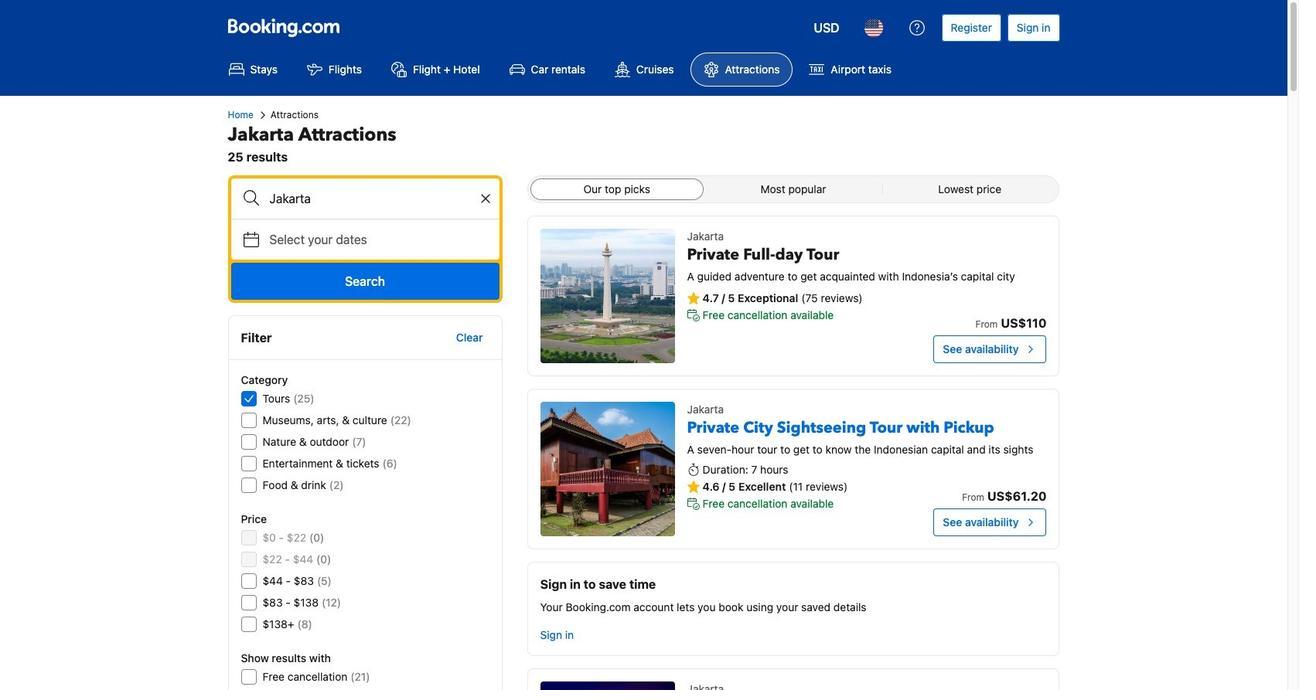 Task type: vqa. For each thing, say whether or not it's contained in the screenshot.
the Jakarta Night Tour : Enjoyable Night time in Jakarta (Hotel Pick-up) IMAGE
yes



Task type: describe. For each thing, give the bounding box(es) containing it.
private city sightseeing tour with pickup image
[[540, 402, 675, 537]]

private full-day tour image
[[540, 229, 675, 364]]



Task type: locate. For each thing, give the bounding box(es) containing it.
Where are you going? search field
[[231, 179, 499, 219]]

booking.com image
[[228, 19, 339, 37]]

jakarta night tour : enjoyable night time in jakarta (hotel pick-up) image
[[540, 682, 675, 691]]



